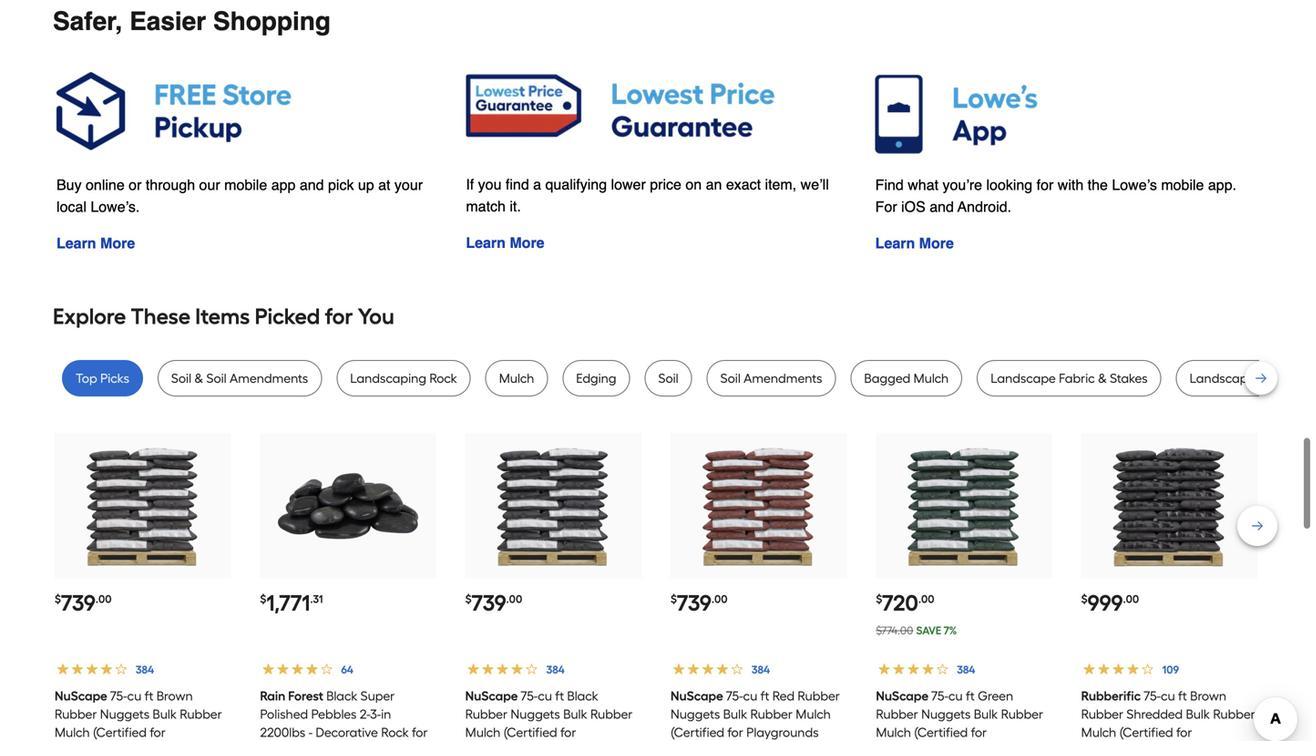 Task type: locate. For each thing, give the bounding box(es) containing it.
cu inside 75-cu ft red rubber nuggets bulk rubber mulch (certified for playgroun
[[743, 688, 758, 703]]

1 horizontal spatial $ 739 .00
[[465, 590, 523, 616]]

3 .00 from the left
[[712, 593, 728, 606]]

ft
[[145, 688, 154, 703], [555, 688, 564, 703], [761, 688, 770, 703], [966, 688, 975, 703], [1179, 688, 1188, 703]]

3 nuscape from the left
[[671, 688, 724, 703]]

1 horizontal spatial learn
[[466, 234, 506, 251]]

2 horizontal spatial learn
[[876, 235, 915, 252]]

learn
[[466, 234, 506, 251], [57, 235, 96, 252], [876, 235, 915, 252]]

cu inside '75-cu ft brown rubber shredded bulk rubber mulch (certified f'
[[1161, 688, 1176, 703]]

3 $ from the left
[[465, 593, 472, 606]]

3 bulk from the left
[[723, 706, 748, 722]]

0 vertical spatial rock
[[430, 371, 457, 386]]

online
[[86, 177, 125, 193]]

75- inside '75-cu ft brown rubber shredded bulk rubber mulch (certified f'
[[1144, 688, 1161, 703]]

5 cu from the left
[[1161, 688, 1176, 703]]

ft inside 75-cu ft black rubber nuggets bulk rubber mulch (certified f
[[555, 688, 564, 703]]

mulch for 75-cu ft red rubber nuggets bulk rubber mulch (certified for playgroun
[[796, 706, 831, 722]]

in
[[381, 706, 391, 722]]

1 739 from the left
[[61, 590, 96, 616]]

1 cu from the left
[[127, 688, 142, 703]]

& down the items
[[195, 371, 203, 386]]

75-cu ft red rubber nuggets bulk rubber mulch (certified for playgroun
[[671, 688, 840, 741]]

1 .00 from the left
[[96, 593, 112, 606]]

.31
[[310, 593, 323, 606]]

1 horizontal spatial and
[[930, 198, 954, 215]]

1 landscape from the left
[[991, 371, 1056, 386]]

black
[[326, 688, 358, 703], [567, 688, 599, 703]]

brown inside the 75-cu ft brown rubber nuggets bulk rubber mulch (certified f
[[157, 688, 193, 703]]

learn down for
[[876, 235, 915, 252]]

landscaping rock
[[350, 371, 457, 386]]

(certified
[[93, 724, 147, 740], [504, 724, 558, 740], [671, 724, 725, 740], [915, 724, 968, 740], [1120, 724, 1174, 740]]

1 horizontal spatial for
[[728, 724, 744, 740]]

6 $ from the left
[[1082, 593, 1088, 606]]

.00
[[96, 593, 112, 606], [506, 593, 523, 606], [712, 593, 728, 606], [919, 593, 935, 606], [1123, 593, 1140, 606]]

soil & soil amendments
[[171, 371, 308, 386]]

lowe's app. image
[[876, 65, 1256, 156]]

75- inside 75-cu ft black rubber nuggets bulk rubber mulch (certified f
[[521, 688, 538, 703]]

2 $ from the left
[[260, 593, 266, 606]]

cu inside the 75-cu ft brown rubber nuggets bulk rubber mulch (certified f
[[127, 688, 142, 703]]

free store pickup. image
[[57, 65, 437, 156]]

ft for 75-cu ft brown rubber nuggets bulk rubber mulch (certified f
[[145, 688, 154, 703]]

0 horizontal spatial edging
[[576, 371, 617, 386]]

2 (certified from the left
[[504, 724, 558, 740]]

5 75- from the left
[[1144, 688, 1161, 703]]

more down lowe's.
[[100, 235, 135, 252]]

0 horizontal spatial and
[[300, 177, 324, 193]]

rock down in
[[381, 724, 409, 740]]

4 cu from the left
[[949, 688, 963, 703]]

5 $ from the left
[[876, 593, 883, 606]]

bulk for 75-cu ft brown rubber nuggets bulk rubber mulch (certified f
[[153, 706, 177, 722]]

2 mobile from the left
[[1162, 177, 1205, 193]]

bulk inside '75-cu ft brown rubber shredded bulk rubber mulch (certified f'
[[1186, 706, 1210, 722]]

2 .00 from the left
[[506, 593, 523, 606]]

2 learn more link from the left
[[57, 235, 135, 252]]

1 horizontal spatial learn more link
[[466, 234, 545, 251]]

$ 739 .00 for 75-cu ft black rubber nuggets bulk rubber mulch (certified f
[[465, 590, 523, 616]]

these
[[131, 303, 191, 330]]

0 horizontal spatial black
[[326, 688, 358, 703]]

3 ft from the left
[[761, 688, 770, 703]]

1 more from the left
[[510, 234, 545, 251]]

picked
[[255, 303, 320, 330]]

5 bulk from the left
[[1186, 706, 1210, 722]]

2 brown from the left
[[1191, 688, 1227, 703]]

$ 739 .00 for 75-cu ft brown rubber nuggets bulk rubber mulch (certified f
[[55, 590, 112, 616]]

5 ft from the left
[[1179, 688, 1188, 703]]

black super polished pebbles 2-3-in 2200lbs - decorative rock f
[[260, 688, 428, 741]]

1 horizontal spatial mobile
[[1162, 177, 1205, 193]]

easier
[[129, 7, 206, 36]]

1 mobile from the left
[[224, 177, 267, 193]]

shredded
[[1127, 706, 1183, 722]]

1 bulk from the left
[[153, 706, 177, 722]]

1 horizontal spatial more
[[510, 234, 545, 251]]

2 nuscape from the left
[[465, 688, 518, 703]]

lower
[[611, 176, 646, 193]]

4 nuggets from the left
[[922, 706, 971, 722]]

rock right landscaping
[[430, 371, 457, 386]]

learn for buy online or through our mobile app and pick up at your local lowe's.
[[57, 235, 96, 252]]

0 vertical spatial and
[[300, 177, 324, 193]]

mulch for 75-cu ft green rubber nuggets bulk rubber mulch (certified f
[[876, 724, 911, 740]]

mulch
[[499, 371, 534, 386], [914, 371, 949, 386], [796, 706, 831, 722], [55, 724, 90, 740], [465, 724, 501, 740], [876, 724, 911, 740], [1082, 724, 1117, 740]]

brown
[[157, 688, 193, 703], [1191, 688, 1227, 703]]

the
[[1088, 177, 1108, 193]]

fabric
[[1059, 371, 1095, 386]]

bagged mulch
[[865, 371, 949, 386]]

1 ft from the left
[[145, 688, 154, 703]]

nuggets inside 75-cu ft red rubber nuggets bulk rubber mulch (certified for playgroun
[[671, 706, 720, 722]]

nuscape 75-cu ft brown rubber nuggets bulk rubber mulch (certified for playgrounds ipema bulk mulch image
[[72, 436, 213, 577]]

75- inside 75-cu ft green rubber nuggets bulk rubber mulch (certified f
[[932, 688, 949, 703]]

1 edging from the left
[[576, 371, 617, 386]]

lowe's.
[[91, 198, 140, 215]]

&
[[195, 371, 203, 386], [1099, 371, 1107, 386]]

mulch inside 75-cu ft black rubber nuggets bulk rubber mulch (certified f
[[465, 724, 501, 740]]

2 & from the left
[[1099, 371, 1107, 386]]

rain forest black super polished pebbles 2-3-in 2200lbs - decorative rock for landscaping - retains moisture - free delivery - 1.5-3 inch size - black finish image
[[278, 436, 419, 577]]

75-cu ft brown rubber nuggets bulk rubber mulch (certified f
[[55, 688, 222, 741]]

4 $ from the left
[[671, 593, 677, 606]]

1 horizontal spatial &
[[1099, 371, 1107, 386]]

1 brown from the left
[[157, 688, 193, 703]]

4 75- from the left
[[932, 688, 949, 703]]

ft for 75-cu ft brown rubber shredded bulk rubber mulch (certified f
[[1179, 688, 1188, 703]]

and
[[300, 177, 324, 193], [930, 198, 954, 215]]

1 horizontal spatial rock
[[430, 371, 457, 386]]

.00 inside $ 999 .00
[[1123, 593, 1140, 606]]

learn more down ios
[[876, 235, 954, 252]]

(certified inside 75-cu ft black rubber nuggets bulk rubber mulch (certified f
[[504, 724, 558, 740]]

you
[[358, 303, 395, 330]]

learn down match
[[466, 234, 506, 251]]

mobile right "our"
[[224, 177, 267, 193]]

2 landscape from the left
[[1190, 371, 1255, 386]]

bulk inside 75-cu ft black rubber nuggets bulk rubber mulch (certified f
[[563, 706, 588, 722]]

buy online or through our mobile app and pick up at your local lowe's.
[[57, 177, 423, 215]]

$774.00 save 7%
[[876, 624, 957, 637]]

mulch inside 75-cu ft green rubber nuggets bulk rubber mulch (certified f
[[876, 724, 911, 740]]

0 horizontal spatial learn
[[57, 235, 96, 252]]

1 $ 739 .00 from the left
[[55, 590, 112, 616]]

(certified inside the 75-cu ft brown rubber nuggets bulk rubber mulch (certified f
[[93, 724, 147, 740]]

4 nuscape from the left
[[876, 688, 929, 703]]

nuscape for 75-cu ft brown rubber nuggets bulk rubber mulch (certified f
[[55, 688, 107, 703]]

75- inside the 75-cu ft brown rubber nuggets bulk rubber mulch (certified f
[[110, 688, 127, 703]]

rubber
[[798, 688, 840, 703], [55, 706, 97, 722], [180, 706, 222, 722], [465, 706, 508, 722], [591, 706, 633, 722], [751, 706, 793, 722], [876, 706, 919, 722], [1001, 706, 1044, 722], [1082, 706, 1124, 722], [1214, 706, 1256, 722]]

nuggets
[[100, 706, 150, 722], [511, 706, 560, 722], [671, 706, 720, 722], [922, 706, 971, 722]]

(certified inside 75-cu ft green rubber nuggets bulk rubber mulch (certified f
[[915, 724, 968, 740]]

mulch inside the 75-cu ft brown rubber nuggets bulk rubber mulch (certified f
[[55, 724, 90, 740]]

0 vertical spatial for
[[1037, 177, 1054, 193]]

learn more down it.
[[466, 234, 545, 251]]

0 horizontal spatial for
[[325, 303, 353, 330]]

(certified inside '75-cu ft brown rubber shredded bulk rubber mulch (certified f'
[[1120, 724, 1174, 740]]

0 horizontal spatial learn more link
[[57, 235, 135, 252]]

2 horizontal spatial 739
[[677, 590, 712, 616]]

2 horizontal spatial $ 739 .00
[[671, 590, 728, 616]]

1 horizontal spatial brown
[[1191, 688, 1227, 703]]

2 nuggets from the left
[[511, 706, 560, 722]]

5 (certified from the left
[[1120, 724, 1174, 740]]

for
[[876, 198, 898, 215]]

1 vertical spatial for
[[325, 303, 353, 330]]

1 horizontal spatial edging
[[1258, 371, 1299, 386]]

bulk inside 75-cu ft green rubber nuggets bulk rubber mulch (certified f
[[974, 706, 998, 722]]

on
[[686, 176, 702, 193]]

nuggets for brown
[[100, 706, 150, 722]]

rock inside black super polished pebbles 2-3-in 2200lbs - decorative rock f
[[381, 724, 409, 740]]

learn more down lowe's.
[[57, 235, 135, 252]]

learn for find what you're looking for with the lowe's mobile app. for ios and android.
[[876, 235, 915, 252]]

$
[[55, 593, 61, 606], [260, 593, 266, 606], [465, 593, 472, 606], [671, 593, 677, 606], [876, 593, 883, 606], [1082, 593, 1088, 606]]

2 bulk from the left
[[563, 706, 588, 722]]

4 (certified from the left
[[915, 724, 968, 740]]

2 739 from the left
[[472, 590, 506, 616]]

learn more link down lowe's.
[[57, 235, 135, 252]]

explore
[[53, 303, 126, 330]]

1 learn from the left
[[466, 234, 506, 251]]

rubberific 75-cu ft brown rubber shredded bulk rubber mulch (certified for playgrounds ipema bulk mulch image
[[1099, 436, 1240, 577]]

1 vertical spatial rock
[[381, 724, 409, 740]]

0 horizontal spatial $ 739 .00
[[55, 590, 112, 616]]

learn more link
[[466, 234, 545, 251], [57, 235, 135, 252], [876, 235, 954, 252]]

3 learn more link from the left
[[876, 235, 954, 252]]

1 horizontal spatial learn more
[[466, 234, 545, 251]]

2 cu from the left
[[538, 688, 552, 703]]

nuscape for 75-cu ft green rubber nuggets bulk rubber mulch (certified f
[[876, 688, 929, 703]]

more
[[510, 234, 545, 251], [100, 235, 135, 252], [919, 235, 954, 252]]

0 horizontal spatial rock
[[381, 724, 409, 740]]

(certified for 75-cu ft red rubber nuggets bulk rubber mulch (certified for playgroun
[[671, 724, 725, 740]]

0 horizontal spatial landscape
[[991, 371, 1056, 386]]

at
[[378, 177, 391, 193]]

75- for 75-cu ft black rubber nuggets bulk rubber mulch (certified f
[[521, 688, 538, 703]]

ft inside '75-cu ft brown rubber shredded bulk rubber mulch (certified f'
[[1179, 688, 1188, 703]]

1 horizontal spatial amendments
[[744, 371, 823, 386]]

cu for 75-cu ft black rubber nuggets bulk rubber mulch (certified f
[[538, 688, 552, 703]]

nuggets inside 75-cu ft green rubber nuggets bulk rubber mulch (certified f
[[922, 706, 971, 722]]

1 horizontal spatial landscape
[[1190, 371, 1255, 386]]

$ inside $ 999 .00
[[1082, 593, 1088, 606]]

3 cu from the left
[[743, 688, 758, 703]]

1 learn more link from the left
[[466, 234, 545, 251]]

up
[[358, 177, 374, 193]]

nuggets inside the 75-cu ft brown rubber nuggets bulk rubber mulch (certified f
[[100, 706, 150, 722]]

2 75- from the left
[[521, 688, 538, 703]]

(certified for 75-cu ft black rubber nuggets bulk rubber mulch (certified f
[[504, 724, 558, 740]]

0 horizontal spatial brown
[[157, 688, 193, 703]]

& right fabric
[[1099, 371, 1107, 386]]

stakes
[[1110, 371, 1148, 386]]

3 $ 739 .00 from the left
[[671, 590, 728, 616]]

4 bulk from the left
[[974, 706, 998, 722]]

1 black from the left
[[326, 688, 358, 703]]

bulk for 75-cu ft green rubber nuggets bulk rubber mulch (certified f
[[974, 706, 998, 722]]

1 horizontal spatial black
[[567, 688, 599, 703]]

3 learn from the left
[[876, 235, 915, 252]]

0 horizontal spatial more
[[100, 235, 135, 252]]

bulk inside 75-cu ft red rubber nuggets bulk rubber mulch (certified for playgroun
[[723, 706, 748, 722]]

landscaping
[[350, 371, 427, 386]]

2 horizontal spatial for
[[1037, 177, 1054, 193]]

match
[[466, 198, 506, 215]]

3 learn more from the left
[[876, 235, 954, 252]]

2 vertical spatial for
[[728, 724, 744, 740]]

0 horizontal spatial &
[[195, 371, 203, 386]]

0 horizontal spatial learn more
[[57, 235, 135, 252]]

brown inside '75-cu ft brown rubber shredded bulk rubber mulch (certified f'
[[1191, 688, 1227, 703]]

1 & from the left
[[195, 371, 203, 386]]

1 vertical spatial and
[[930, 198, 954, 215]]

3 more from the left
[[919, 235, 954, 252]]

mulch inside '75-cu ft brown rubber shredded bulk rubber mulch (certified f'
[[1082, 724, 1117, 740]]

for for picked
[[325, 303, 353, 330]]

$ 999 .00
[[1082, 590, 1140, 616]]

1 $ from the left
[[55, 593, 61, 606]]

2 $ 739 .00 from the left
[[465, 590, 523, 616]]

more down ios
[[919, 235, 954, 252]]

ft inside the 75-cu ft brown rubber nuggets bulk rubber mulch (certified f
[[145, 688, 154, 703]]

2 edging from the left
[[1258, 371, 1299, 386]]

2200lbs
[[260, 724, 306, 740]]

75- for 75-cu ft brown rubber nuggets bulk rubber mulch (certified f
[[110, 688, 127, 703]]

learn down local
[[57, 235, 96, 252]]

top picks
[[76, 371, 129, 386]]

4 ft from the left
[[966, 688, 975, 703]]

1 learn more from the left
[[466, 234, 545, 251]]

price
[[650, 176, 682, 193]]

75- inside 75-cu ft red rubber nuggets bulk rubber mulch (certified for playgroun
[[726, 688, 743, 703]]

black inside black super polished pebbles 2-3-in 2200lbs - decorative rock f
[[326, 688, 358, 703]]

ft inside 75-cu ft green rubber nuggets bulk rubber mulch (certified f
[[966, 688, 975, 703]]

3 75- from the left
[[726, 688, 743, 703]]

4 soil from the left
[[721, 371, 741, 386]]

soil
[[171, 371, 191, 386], [206, 371, 227, 386], [659, 371, 679, 386], [721, 371, 741, 386]]

and right ios
[[930, 198, 954, 215]]

mobile left app.
[[1162, 177, 1205, 193]]

-
[[309, 724, 313, 740]]

3 (certified from the left
[[671, 724, 725, 740]]

3 739 from the left
[[677, 590, 712, 616]]

1 (certified from the left
[[93, 724, 147, 740]]

nuggets inside 75-cu ft black rubber nuggets bulk rubber mulch (certified f
[[511, 706, 560, 722]]

5 .00 from the left
[[1123, 593, 1140, 606]]

more for android.
[[919, 235, 954, 252]]

more for it.
[[510, 234, 545, 251]]

more down it.
[[510, 234, 545, 251]]

0 horizontal spatial amendments
[[230, 371, 308, 386]]

nuscape for 75-cu ft black rubber nuggets bulk rubber mulch (certified f
[[465, 688, 518, 703]]

2 horizontal spatial learn more
[[876, 235, 954, 252]]

2 ft from the left
[[555, 688, 564, 703]]

1 horizontal spatial 739
[[472, 590, 506, 616]]

cu inside 75-cu ft green rubber nuggets bulk rubber mulch (certified f
[[949, 688, 963, 703]]

2 more from the left
[[100, 235, 135, 252]]

soil for soil amendments
[[721, 371, 741, 386]]

edging
[[576, 371, 617, 386], [1258, 371, 1299, 386]]

cu
[[127, 688, 142, 703], [538, 688, 552, 703], [743, 688, 758, 703], [949, 688, 963, 703], [1161, 688, 1176, 703]]

$ 739 .00
[[55, 590, 112, 616], [465, 590, 523, 616], [671, 590, 728, 616]]

2 learn from the left
[[57, 235, 96, 252]]

1 soil from the left
[[171, 371, 191, 386]]

bulk inside the 75-cu ft brown rubber nuggets bulk rubber mulch (certified f
[[153, 706, 177, 722]]

cu inside 75-cu ft black rubber nuggets bulk rubber mulch (certified f
[[538, 688, 552, 703]]

ft inside 75-cu ft red rubber nuggets bulk rubber mulch (certified for playgroun
[[761, 688, 770, 703]]

for inside find what you're looking for with the lowe's mobile app. for ios and android.
[[1037, 177, 1054, 193]]

1 nuggets from the left
[[100, 706, 150, 722]]

and right app
[[300, 177, 324, 193]]

$ for 75-cu ft brown rubber shredded bulk rubber mulch (certified f
[[1082, 593, 1088, 606]]

learn for if you find a qualifying lower price on an exact item, we'll match it.
[[466, 234, 506, 251]]

learn more link down it.
[[466, 234, 545, 251]]

find what you're looking for with the lowe's mobile app. for ios and android.
[[876, 177, 1237, 215]]

a
[[533, 176, 542, 193]]

0 horizontal spatial mobile
[[224, 177, 267, 193]]

ios
[[902, 198, 926, 215]]

cu for 75-cu ft red rubber nuggets bulk rubber mulch (certified for playgroun
[[743, 688, 758, 703]]

for
[[1037, 177, 1054, 193], [325, 303, 353, 330], [728, 724, 744, 740]]

1 75- from the left
[[110, 688, 127, 703]]

nuggets for black
[[511, 706, 560, 722]]

3 nuggets from the left
[[671, 706, 720, 722]]

739 for 75-cu ft black rubber nuggets bulk rubber mulch (certified f
[[472, 590, 506, 616]]

2 horizontal spatial learn more link
[[876, 235, 954, 252]]

4 .00 from the left
[[919, 593, 935, 606]]

2 horizontal spatial more
[[919, 235, 954, 252]]

2 learn more from the left
[[57, 235, 135, 252]]

$ inside $ 1,771 .31
[[260, 593, 266, 606]]

0 horizontal spatial 739
[[61, 590, 96, 616]]

739 for 75-cu ft brown rubber nuggets bulk rubber mulch (certified f
[[61, 590, 96, 616]]

mulch inside 75-cu ft red rubber nuggets bulk rubber mulch (certified for playgroun
[[796, 706, 831, 722]]

your
[[395, 177, 423, 193]]

explore these items picked for you
[[53, 303, 395, 330]]

7%
[[944, 624, 957, 637]]

3 soil from the left
[[659, 371, 679, 386]]

local
[[57, 198, 87, 215]]

739
[[61, 590, 96, 616], [472, 590, 506, 616], [677, 590, 712, 616]]

landscape fabric & stakes
[[991, 371, 1148, 386]]

1 nuscape from the left
[[55, 688, 107, 703]]

(certified inside 75-cu ft red rubber nuggets bulk rubber mulch (certified for playgroun
[[671, 724, 725, 740]]

landscape
[[991, 371, 1056, 386], [1190, 371, 1255, 386]]

2 black from the left
[[567, 688, 599, 703]]

$774.00
[[876, 624, 914, 637]]

landscape edging
[[1190, 371, 1299, 386]]

buy
[[57, 177, 82, 193]]

black inside 75-cu ft black rubber nuggets bulk rubber mulch (certified f
[[567, 688, 599, 703]]

mobile inside find what you're looking for with the lowe's mobile app. for ios and android.
[[1162, 177, 1205, 193]]

learn more link down ios
[[876, 235, 954, 252]]

lowest price guarantee. image
[[466, 65, 847, 156]]

cu for 75-cu ft green rubber nuggets bulk rubber mulch (certified f
[[949, 688, 963, 703]]

rain forest
[[260, 688, 324, 703]]



Task type: describe. For each thing, give the bounding box(es) containing it.
cu for 75-cu ft brown rubber nuggets bulk rubber mulch (certified f
[[127, 688, 142, 703]]

$ 1,771 .31
[[260, 590, 323, 616]]

999
[[1088, 590, 1123, 616]]

items
[[195, 303, 250, 330]]

75-cu ft black rubber nuggets bulk rubber mulch (certified f
[[465, 688, 633, 741]]

safer,
[[53, 7, 122, 36]]

ft for 75-cu ft red rubber nuggets bulk rubber mulch (certified for playgroun
[[761, 688, 770, 703]]

nuscape 75-cu ft black rubber nuggets bulk rubber mulch (certified for playgrounds ipema bulk mulch image
[[483, 436, 624, 577]]

75-cu ft green rubber nuggets bulk rubber mulch (certified f
[[876, 688, 1044, 741]]

$ 720 .00
[[876, 590, 935, 616]]

we'll
[[801, 176, 829, 193]]

soil for soil
[[659, 371, 679, 386]]

what
[[908, 177, 939, 193]]

forest
[[288, 688, 324, 703]]

lowe's
[[1112, 177, 1158, 193]]

1 amendments from the left
[[230, 371, 308, 386]]

ft for 75-cu ft black rubber nuggets bulk rubber mulch (certified f
[[555, 688, 564, 703]]

soil amendments
[[721, 371, 823, 386]]

through
[[146, 177, 195, 193]]

learn more for and
[[876, 235, 954, 252]]

find
[[506, 176, 529, 193]]

(certified for 75-cu ft brown rubber shredded bulk rubber mulch (certified f
[[1120, 724, 1174, 740]]

qualifying
[[546, 176, 607, 193]]

app.
[[1209, 177, 1237, 193]]

an
[[706, 176, 722, 193]]

.00 for 75-cu ft red rubber nuggets bulk rubber mulch (certified for playgroun
[[712, 593, 728, 606]]

red
[[773, 688, 795, 703]]

picks
[[100, 371, 129, 386]]

more for lowe's.
[[100, 235, 135, 252]]

rain
[[260, 688, 285, 703]]

and inside buy online or through our mobile app and pick up at your local lowe's.
[[300, 177, 324, 193]]

bulk for 75-cu ft black rubber nuggets bulk rubber mulch (certified f
[[563, 706, 588, 722]]

.00 for 75-cu ft brown rubber nuggets bulk rubber mulch (certified f
[[96, 593, 112, 606]]

mobile inside buy online or through our mobile app and pick up at your local lowe's.
[[224, 177, 267, 193]]

learn more for local
[[57, 235, 135, 252]]

$ for 75-cu ft red rubber nuggets bulk rubber mulch (certified for playgroun
[[671, 593, 677, 606]]

1,771
[[266, 590, 310, 616]]

mulch for 75-cu ft brown rubber nuggets bulk rubber mulch (certified f
[[55, 724, 90, 740]]

decorative
[[316, 724, 378, 740]]

super
[[361, 688, 395, 703]]

2 amendments from the left
[[744, 371, 823, 386]]

you're
[[943, 177, 983, 193]]

cu for 75-cu ft brown rubber shredded bulk rubber mulch (certified f
[[1161, 688, 1176, 703]]

brown for 739
[[157, 688, 193, 703]]

3-
[[370, 706, 381, 722]]

bulk for 75-cu ft red rubber nuggets bulk rubber mulch (certified for playgroun
[[723, 706, 748, 722]]

739 for 75-cu ft red rubber nuggets bulk rubber mulch (certified for playgroun
[[677, 590, 712, 616]]

or
[[129, 177, 142, 193]]

landscape for landscape edging
[[1190, 371, 1255, 386]]

our
[[199, 177, 220, 193]]

item,
[[765, 176, 797, 193]]

(certified for 75-cu ft brown rubber nuggets bulk rubber mulch (certified f
[[93, 724, 147, 740]]

pick
[[328, 177, 354, 193]]

nuggets for red
[[671, 706, 720, 722]]

if you find a qualifying lower price on an exact item, we'll match it.
[[466, 176, 829, 215]]

learn more for match
[[466, 234, 545, 251]]

mulch for 75-cu ft black rubber nuggets bulk rubber mulch (certified f
[[465, 724, 501, 740]]

landscape for landscape fabric & stakes
[[991, 371, 1056, 386]]

you
[[478, 176, 502, 193]]

learn more link for local
[[57, 235, 135, 252]]

save
[[917, 624, 942, 637]]

ft for 75-cu ft green rubber nuggets bulk rubber mulch (certified f
[[966, 688, 975, 703]]

exact
[[726, 176, 761, 193]]

looking
[[987, 177, 1033, 193]]

safer, easier shopping
[[53, 7, 331, 36]]

75-cu ft brown rubber shredded bulk rubber mulch (certified f
[[1082, 688, 1256, 741]]

mulch for 75-cu ft brown rubber shredded bulk rubber mulch (certified f
[[1082, 724, 1117, 740]]

with
[[1058, 177, 1084, 193]]

app
[[271, 177, 296, 193]]

$ for black super polished pebbles 2-3-in 2200lbs - decorative rock f
[[260, 593, 266, 606]]

.00 for 75-cu ft brown rubber shredded bulk rubber mulch (certified f
[[1123, 593, 1140, 606]]

2 soil from the left
[[206, 371, 227, 386]]

find
[[876, 177, 904, 193]]

.00 for 75-cu ft black rubber nuggets bulk rubber mulch (certified f
[[506, 593, 523, 606]]

bagged
[[865, 371, 911, 386]]

75- for 75-cu ft brown rubber shredded bulk rubber mulch (certified f
[[1144, 688, 1161, 703]]

green
[[978, 688, 1014, 703]]

720
[[883, 590, 919, 616]]

$ for 75-cu ft black rubber nuggets bulk rubber mulch (certified f
[[465, 593, 472, 606]]

for inside 75-cu ft red rubber nuggets bulk rubber mulch (certified for playgroun
[[728, 724, 744, 740]]

$ for 75-cu ft brown rubber nuggets bulk rubber mulch (certified f
[[55, 593, 61, 606]]

android.
[[958, 198, 1012, 215]]

learn more link for and
[[876, 235, 954, 252]]

learn more link for match
[[466, 234, 545, 251]]

2-
[[360, 706, 370, 722]]

if
[[466, 176, 474, 193]]

top
[[76, 371, 97, 386]]

.00 inside $ 720 .00
[[919, 593, 935, 606]]

brown for 999
[[1191, 688, 1227, 703]]

bulk for 75-cu ft brown rubber shredded bulk rubber mulch (certified f
[[1186, 706, 1210, 722]]

nuscape for 75-cu ft red rubber nuggets bulk rubber mulch (certified for playgroun
[[671, 688, 724, 703]]

75- for 75-cu ft green rubber nuggets bulk rubber mulch (certified f
[[932, 688, 949, 703]]

pebbles
[[311, 706, 357, 722]]

for for looking
[[1037, 177, 1054, 193]]

and inside find what you're looking for with the lowe's mobile app. for ios and android.
[[930, 198, 954, 215]]

soil for soil & soil amendments
[[171, 371, 191, 386]]

it.
[[510, 198, 521, 215]]

75- for 75-cu ft red rubber nuggets bulk rubber mulch (certified for playgroun
[[726, 688, 743, 703]]

shopping
[[213, 7, 331, 36]]

rubberific
[[1082, 688, 1141, 703]]

nuscape 75-cu ft green rubber nuggets bulk rubber mulch (certified for playgrounds ipema bulk mulch image
[[894, 436, 1035, 577]]

nuggets for green
[[922, 706, 971, 722]]

$ inside $ 720 .00
[[876, 593, 883, 606]]

$ 739 .00 for 75-cu ft red rubber nuggets bulk rubber mulch (certified for playgroun
[[671, 590, 728, 616]]

polished
[[260, 706, 308, 722]]

(certified for 75-cu ft green rubber nuggets bulk rubber mulch (certified f
[[915, 724, 968, 740]]

nuscape 75-cu ft red rubber nuggets bulk rubber mulch (certified for playgrounds ipema bulk mulch image
[[689, 436, 829, 577]]



Task type: vqa. For each thing, say whether or not it's contained in the screenshot.


